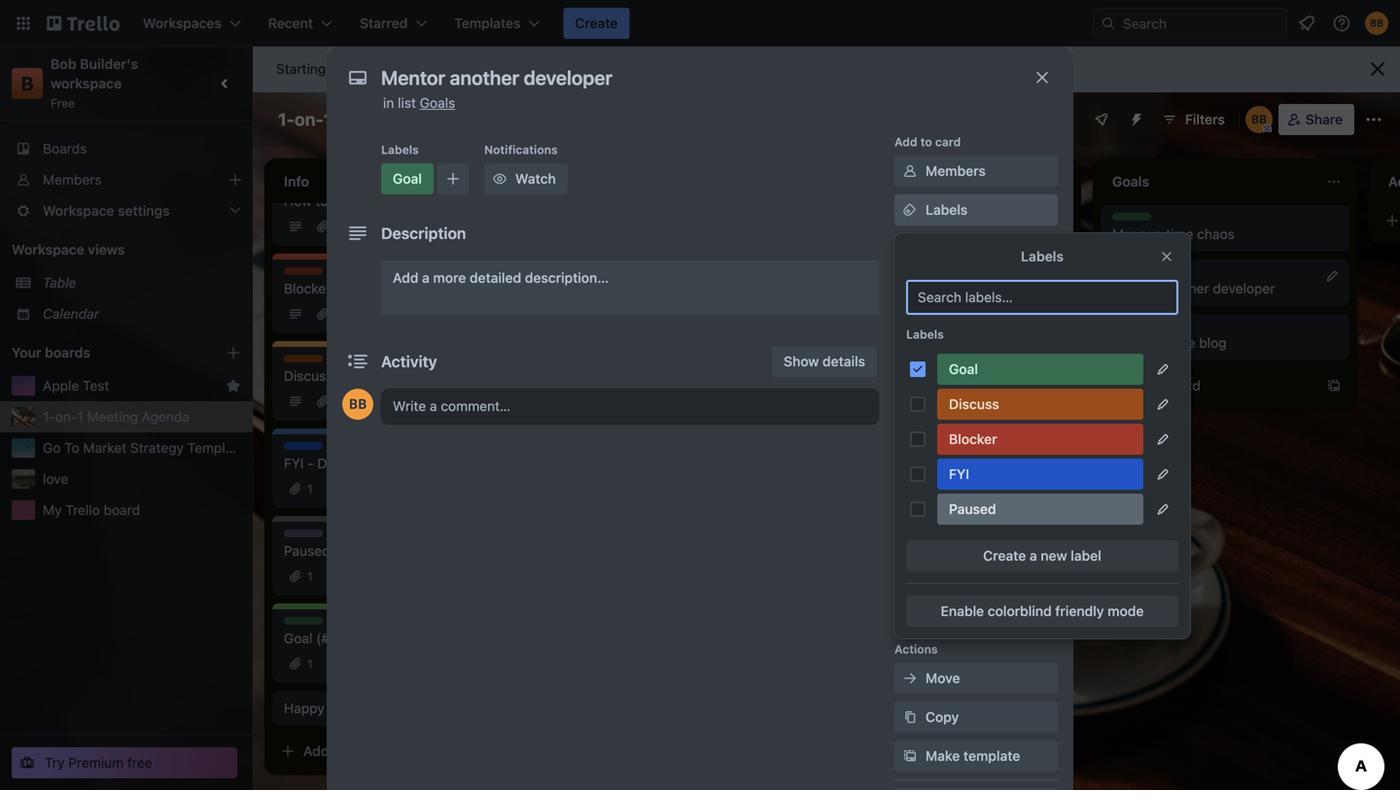 Task type: vqa. For each thing, say whether or not it's contained in the screenshot.
Show details
yes



Task type: locate. For each thing, give the bounding box(es) containing it.
discuss for discuss
[[949, 396, 999, 412]]

0 horizontal spatial create
[[575, 15, 618, 31]]

1- down starting
[[278, 109, 295, 130]]

1 down apr
[[324, 109, 332, 130]]

paused
[[949, 501, 996, 517], [284, 531, 325, 545], [284, 543, 330, 559]]

2 horizontal spatial add a card button
[[1101, 371, 1315, 402]]

happy
[[284, 701, 325, 717]]

color: green, title: "goal" element for manage time chaos
[[1112, 213, 1151, 228]]

agenda
[[408, 109, 472, 130], [142, 409, 190, 425]]

members down boards
[[43, 172, 102, 188]]

color: black, title: "paused" element
[[937, 494, 1144, 525], [284, 530, 325, 545]]

add a card down report?
[[856, 343, 925, 359]]

goal inside goal mentor another developer
[[1112, 268, 1138, 282]]

0 vertical spatial 1-
[[278, 109, 295, 130]]

create inside button
[[575, 15, 618, 31]]

card left cover
[[896, 343, 925, 359]]

the inside discuss can you please give feedback on the report?
[[836, 300, 857, 316]]

0 horizontal spatial add a card
[[303, 743, 372, 759]]

sm image inside move link
[[900, 669, 920, 688]]

sm image left watch on the left
[[490, 169, 510, 189]]

bob builder's workspace link
[[51, 56, 142, 91]]

trello
[[65, 502, 100, 518]]

create down add power-ups link
[[983, 548, 1026, 564]]

1 horizontal spatial board
[[385, 193, 421, 209]]

0 notifications image
[[1295, 12, 1319, 35]]

color: black, title: "paused" element left no
[[284, 530, 325, 545]]

members link down boards
[[0, 164, 253, 195]]

dates
[[926, 280, 963, 296]]

some
[[597, 393, 632, 409]]

- inside "fyi fyi - discuss if interested (#6)"
[[308, 456, 314, 472]]

sm image inside copy link
[[900, 708, 920, 727]]

- inside "blocker blocker - timely discussion (#4)"
[[335, 281, 341, 297]]

feedback
[[966, 281, 1024, 297]]

description…
[[525, 270, 609, 286]]

0 vertical spatial add a card
[[856, 343, 925, 359]]

2 the from the left
[[836, 300, 857, 316]]

i think we can improve velocity if we make some tooling changes.
[[560, 374, 785, 409]]

0 vertical spatial can
[[740, 226, 763, 242]]

create up 10
[[575, 15, 618, 31]]

add a card button for manage time chaos
[[1101, 371, 1315, 402]]

color: red, title: "blocker" element left timely
[[284, 267, 326, 282]]

members down add to card
[[926, 163, 986, 179]]

sm image inside cover link
[[900, 356, 920, 375]]

boards
[[45, 345, 90, 361]]

is
[[623, 226, 633, 242]]

1 horizontal spatial 1-on-1 meeting agenda
[[278, 109, 472, 130]]

discuss left suggested
[[284, 368, 333, 384]]

a inside create a new label button
[[1030, 548, 1037, 564]]

add down the happy
[[303, 743, 329, 759]]

color: red, title: "blocker" element
[[284, 267, 326, 282], [937, 424, 1144, 455]]

1 vertical spatial agenda
[[142, 409, 190, 425]]

1- inside board name text box
[[278, 109, 295, 130]]

how to use this board
[[284, 193, 421, 209]]

1-on-1 meeting agenda up the market at left bottom
[[43, 409, 190, 425]]

months.
[[586, 319, 637, 335]]

the
[[560, 226, 584, 242]]

1 vertical spatial on
[[1027, 281, 1043, 297]]

watch button
[[484, 163, 568, 194]]

create from template… image
[[1050, 343, 1066, 359]]

automation image
[[1121, 104, 1148, 131]]

bob builder (bobbuilder40) image
[[1365, 12, 1389, 35], [342, 389, 373, 420]]

a down best practice blog
[[1161, 378, 1169, 394]]

1 horizontal spatial meeting
[[336, 109, 404, 130]]

bob builder (bobbuilder40) image down suggested
[[342, 389, 373, 420]]

paused - no need to discuss (#0) link
[[284, 542, 510, 561]]

1 vertical spatial ups
[[1001, 513, 1026, 529]]

board right this
[[385, 193, 421, 209]]

1 vertical spatial color: orange, title: "discuss" element
[[284, 355, 328, 370]]

card down happy link
[[344, 743, 372, 759]]

1 vertical spatial 1-
[[43, 409, 55, 425]]

1 down 'goal goal (#1)'
[[307, 657, 313, 671]]

0 horizontal spatial color: black, title: "paused" element
[[284, 530, 325, 545]]

power- up confluence
[[895, 446, 935, 460]]

discuss right add board icon
[[284, 356, 328, 370]]

0 horizontal spatial the
[[716, 300, 737, 316]]

0 vertical spatial board
[[385, 193, 421, 209]]

sm image for members
[[900, 161, 920, 181]]

to up the labels link
[[921, 135, 932, 149]]

1 for goal
[[307, 657, 313, 671]]

1 vertical spatial board
[[104, 502, 140, 518]]

on-
[[295, 109, 324, 130], [55, 409, 77, 425]]

sm image left make
[[900, 747, 920, 766]]

we right "how"
[[767, 226, 784, 242]]

2 vertical spatial color: orange, title: "discuss" element
[[937, 389, 1144, 420]]

2 vertical spatial add a card button
[[272, 736, 486, 767]]

agenda up strategy
[[142, 409, 190, 425]]

add to card
[[895, 135, 961, 149]]

- left no
[[334, 543, 340, 559]]

color: orange, title: "discuss" element down the new
[[836, 267, 880, 282]]

the team is stuck on x, how can we move forward?
[[560, 226, 784, 262]]

0 horizontal spatial 1-
[[43, 409, 55, 425]]

sm image for copy
[[900, 708, 920, 727]]

for
[[695, 300, 713, 316]]

0 horizontal spatial if
[[370, 456, 378, 472]]

1 horizontal spatial ups
[[1001, 513, 1026, 529]]

blocker blocker - timely discussion (#4)
[[284, 268, 487, 297]]

the
[[716, 300, 737, 316], [836, 300, 857, 316]]

views
[[88, 242, 125, 258]]

color: green, title: "goal" element for goal (#1)
[[284, 618, 323, 632]]

- left suggested
[[337, 368, 343, 384]]

create a new label
[[983, 548, 1102, 564]]

think
[[567, 374, 598, 390]]

0 horizontal spatial color: blue, title: "fyi" element
[[284, 442, 323, 457]]

agenda inside board name text box
[[408, 109, 472, 130]]

0 horizontal spatial bob builder (bobbuilder40) image
[[342, 389, 373, 420]]

enable colorblind friendly mode button
[[906, 596, 1179, 627]]

1 vertical spatial free
[[127, 755, 152, 771]]

details
[[823, 353, 865, 370]]

can you please give feedback on the report? link
[[836, 279, 1062, 318]]

we up some
[[602, 374, 620, 390]]

best practice blog
[[1112, 335, 1227, 351]]

members link
[[895, 156, 1058, 187], [0, 164, 253, 195]]

attachment button
[[895, 311, 1058, 342]]

1 vertical spatial color: red, title: "blocker" element
[[937, 424, 1144, 455]]

add a card down best practice blog
[[1132, 378, 1201, 394]]

premium
[[68, 755, 124, 771]]

apr
[[330, 61, 352, 77]]

sm image
[[900, 200, 920, 220]]

sm image down the actions
[[900, 669, 920, 688]]

color: blue, title: "fyi" element
[[284, 442, 323, 457], [937, 459, 1144, 490]]

1 horizontal spatial on-
[[295, 109, 324, 130]]

sm image
[[900, 161, 920, 181], [490, 169, 510, 189], [900, 356, 920, 375], [900, 669, 920, 688], [900, 708, 920, 727], [900, 747, 920, 766]]

if left the interested
[[370, 456, 378, 472]]

1 vertical spatial can
[[623, 374, 646, 390]]

a down report?
[[885, 343, 893, 359]]

0 vertical spatial agenda
[[408, 109, 472, 130]]

color: orange, title: "discuss" element for discuss - suggested topic (#3)
[[284, 355, 328, 370]]

how to use this board link
[[284, 192, 510, 211]]

discuss down cover link in the top of the page
[[949, 396, 999, 412]]

members link up the labels link
[[895, 156, 1058, 187]]

blocker for blocker
[[949, 431, 997, 447]]

a
[[422, 270, 430, 286], [885, 343, 893, 359], [1161, 378, 1169, 394], [1030, 548, 1037, 564], [333, 743, 340, 759]]

blocker for blocker blocker - timely discussion (#4)
[[284, 268, 326, 282]]

another
[[1161, 281, 1209, 297]]

0 vertical spatial 1-on-1 meeting agenda
[[278, 109, 472, 130]]

sm image left cover
[[900, 356, 920, 375]]

1-on-1 meeting agenda down 8,
[[278, 109, 472, 130]]

bob
[[51, 56, 76, 72]]

1 horizontal spatial members
[[926, 163, 986, 179]]

no
[[344, 543, 362, 559]]

color: green, title: "goal" element left time
[[1112, 213, 1151, 228]]

1 down "fyi fyi - discuss if interested (#6)"
[[307, 482, 313, 496]]

free right premium
[[127, 755, 152, 771]]

a for new training program's add a card button
[[885, 343, 893, 359]]

use
[[332, 193, 354, 209]]

Search labels… text field
[[906, 280, 1179, 315]]

0 horizontal spatial board
[[104, 502, 140, 518]]

labels up the search labels… "text box"
[[1021, 248, 1064, 265]]

love
[[43, 471, 68, 487]]

0 horizontal spatial members link
[[0, 164, 253, 195]]

mode
[[1108, 603, 1144, 619]]

a left 'new'
[[1030, 548, 1037, 564]]

test
[[83, 378, 109, 394]]

color: orange, title: "discuss" element for can you please give feedback on the report?
[[836, 267, 880, 282]]

ups up create a new label
[[1001, 513, 1026, 529]]

discussion
[[390, 281, 456, 297]]

1-
[[278, 109, 295, 130], [43, 409, 55, 425]]

starred icon image
[[226, 378, 241, 394]]

meeting down 8,
[[336, 109, 404, 130]]

1 vertical spatial if
[[370, 456, 378, 472]]

discuss up report?
[[836, 268, 880, 282]]

enable
[[941, 603, 984, 619]]

goals
[[658, 300, 691, 316]]

market
[[83, 440, 127, 456]]

close popover image
[[1159, 249, 1175, 265]]

apple test
[[43, 378, 109, 394]]

- left timely
[[335, 281, 341, 297]]

fields
[[979, 396, 1017, 412]]

discuss
[[417, 543, 464, 559]]

1 horizontal spatial if
[[756, 374, 764, 390]]

add a card button down happy link
[[272, 736, 486, 767]]

1 vertical spatial add a card
[[1132, 378, 1201, 394]]

color: green, title: "goal" element up the happy
[[284, 618, 323, 632]]

color: blue, title: "fyi" element up add power-ups link
[[937, 459, 1144, 490]]

0 vertical spatial meeting
[[336, 109, 404, 130]]

power- down confluence
[[955, 513, 1001, 529]]

1 horizontal spatial can
[[740, 226, 763, 242]]

the inside i've drafted my goals for the next few months. any feedback?
[[716, 300, 737, 316]]

0 horizontal spatial color: red, title: "blocker" element
[[284, 267, 326, 282]]

labels up cover
[[906, 328, 944, 341]]

1 horizontal spatial agenda
[[408, 109, 472, 130]]

card down practice
[[1172, 378, 1201, 394]]

1 horizontal spatial the
[[836, 300, 857, 316]]

0 vertical spatial on-
[[295, 109, 324, 130]]

1 horizontal spatial bob builder (bobbuilder40) image
[[1365, 12, 1389, 35]]

0 horizontal spatial on-
[[55, 409, 77, 425]]

limited
[[524, 61, 566, 77]]

fyi for fyi fyi - discuss if interested (#6)
[[284, 443, 302, 457]]

activity
[[381, 353, 437, 371]]

0 vertical spatial add a card button
[[825, 335, 1039, 367]]

color: blue, title: "fyi" element right template
[[284, 442, 323, 457]]

sm image for cover
[[900, 356, 920, 375]]

bob builder (bobbuilder40) image right 'open information menu' icon
[[1365, 12, 1389, 35]]

sm image left copy
[[900, 708, 920, 727]]

sm image down add to card
[[900, 161, 920, 181]]

labels down board name text box
[[381, 143, 419, 157]]

0 vertical spatial if
[[756, 374, 764, 390]]

0 horizontal spatial can
[[623, 374, 646, 390]]

blocker - timely discussion (#4) link
[[284, 279, 510, 299]]

on- down apple
[[55, 409, 77, 425]]

new training program link
[[836, 225, 1062, 244]]

free
[[371, 61, 396, 77], [127, 755, 152, 771]]

bob builder (bobbuilder40) image
[[1245, 106, 1273, 133]]

free right 8,
[[371, 61, 396, 77]]

show menu image
[[1364, 110, 1384, 129]]

mentor another developer link
[[1112, 279, 1338, 299]]

add
[[895, 135, 918, 149], [393, 270, 419, 286], [856, 343, 881, 359], [1132, 378, 1158, 394], [926, 513, 951, 529], [926, 593, 951, 609], [303, 743, 329, 759]]

we
[[767, 226, 784, 242], [602, 374, 620, 390], [767, 374, 785, 390]]

0 vertical spatial color: black, title: "paused" element
[[937, 494, 1144, 525]]

can right "how"
[[740, 226, 763, 242]]

on- inside '1-on-1 meeting agenda' link
[[55, 409, 77, 425]]

1 up 'goal goal (#1)'
[[307, 570, 313, 583]]

drafted
[[586, 300, 632, 316]]

attachment
[[926, 318, 1001, 335]]

(#1)
[[316, 631, 341, 647]]

1 vertical spatial bob builder (bobbuilder40) image
[[342, 389, 373, 420]]

we inside the team is stuck on x, how can we move forward?
[[767, 226, 784, 242]]

a down happy link
[[333, 743, 340, 759]]

can inside i think we can improve velocity if we make some tooling changes.
[[623, 374, 646, 390]]

2 horizontal spatial add a card
[[1132, 378, 1201, 394]]

add a card down the happy
[[303, 743, 372, 759]]

0 vertical spatial color: blue, title: "fyi" element
[[284, 442, 323, 457]]

0 horizontal spatial ups
[[935, 446, 958, 460]]

watch
[[515, 171, 556, 187]]

topic
[[418, 368, 449, 384]]

to right need
[[400, 543, 413, 559]]

actions
[[895, 643, 938, 656]]

- for blocker
[[335, 281, 341, 297]]

card for add a card button for manage time chaos
[[1172, 378, 1201, 394]]

1 horizontal spatial add a card button
[[825, 335, 1039, 367]]

timely
[[345, 281, 386, 297]]

0 vertical spatial ups
[[935, 446, 958, 460]]

1- up the 'go'
[[43, 409, 55, 425]]

b
[[21, 72, 34, 95]]

a for add a card button to the left
[[333, 743, 340, 759]]

1 horizontal spatial add a card
[[856, 343, 925, 359]]

create inside button
[[983, 548, 1026, 564]]

ups
[[935, 446, 958, 460], [1001, 513, 1026, 529]]

to
[[64, 440, 79, 456]]

create for create a new label
[[983, 548, 1026, 564]]

1 horizontal spatial color: red, title: "blocker" element
[[937, 424, 1144, 455]]

add a card button down blog at the top of page
[[1101, 371, 1315, 402]]

agenda down "workspaces"
[[408, 109, 472, 130]]

0 vertical spatial bob builder (bobbuilder40) image
[[1365, 12, 1389, 35]]

0 horizontal spatial color: orange, title: "discuss" element
[[284, 355, 328, 370]]

meeting up the market at left bottom
[[87, 409, 138, 425]]

discuss for discuss can you please give feedback on the report?
[[836, 268, 880, 282]]

color: red, title: "blocker" element down fields
[[937, 424, 1144, 455]]

1 horizontal spatial free
[[371, 61, 396, 77]]

1 vertical spatial power-
[[955, 513, 1001, 529]]

try premium free
[[45, 755, 152, 771]]

0 vertical spatial create
[[575, 15, 618, 31]]

discuss inside discuss can you please give feedback on the report?
[[836, 268, 880, 282]]

0 vertical spatial on
[[675, 226, 690, 242]]

a left more
[[422, 270, 430, 286]]

on- down starting
[[295, 109, 324, 130]]

1 vertical spatial create
[[983, 548, 1026, 564]]

add down confluence
[[926, 513, 951, 529]]

- inside the paused paused - no need to discuss (#0)
[[334, 543, 340, 559]]

2 vertical spatial add a card
[[303, 743, 372, 759]]

0 horizontal spatial meeting
[[87, 409, 138, 425]]

- right template
[[308, 456, 314, 472]]

color: orange, title: "discuss" element
[[836, 267, 880, 282], [284, 355, 328, 370], [937, 389, 1144, 420]]

color: orange, title: "discuss" element right add board icon
[[284, 355, 328, 370]]

1 vertical spatial color: blue, title: "fyi" element
[[937, 459, 1144, 490]]

1 horizontal spatial power-
[[955, 513, 1001, 529]]

1 vertical spatial add a card button
[[1101, 371, 1315, 402]]

few
[[560, 319, 583, 335]]

discuss left the interested
[[318, 456, 367, 472]]

the team is stuck on x, how can we move forward? link
[[560, 225, 786, 264]]

- inside discuss discuss - suggested topic (#3)
[[337, 368, 343, 384]]

sm image inside make template link
[[900, 747, 920, 766]]

add a card button
[[825, 335, 1039, 367], [1101, 371, 1315, 402], [272, 736, 486, 767]]

if right velocity
[[756, 374, 764, 390]]

can
[[836, 281, 861, 297]]

ups up confluence
[[935, 446, 958, 460]]

1 the from the left
[[716, 300, 737, 316]]

None text field
[[371, 60, 1013, 95]]

please
[[891, 281, 932, 297]]

add a card for new training program
[[856, 343, 925, 359]]

paused for paused paused - no need to discuss (#0)
[[284, 531, 325, 545]]

1 horizontal spatial color: orange, title: "discuss" element
[[836, 267, 880, 282]]

can up some
[[623, 374, 646, 390]]

custom fields
[[926, 396, 1017, 412]]

workspace
[[12, 242, 84, 258]]

add right timely
[[393, 270, 419, 286]]

sm image inside watch button
[[490, 169, 510, 189]]

1
[[324, 109, 332, 130], [77, 409, 83, 425], [307, 482, 313, 496], [307, 570, 313, 583], [307, 657, 313, 671]]

board down love link
[[104, 502, 140, 518]]

color: black, title: "paused" element up create a new label
[[937, 494, 1144, 525]]

the down can
[[836, 300, 857, 316]]

goal inside goal manage time chaos
[[1112, 214, 1138, 228]]

0 vertical spatial color: orange, title: "discuss" element
[[836, 267, 880, 282]]

i
[[560, 374, 564, 390]]

on left x,
[[675, 226, 690, 242]]

training
[[868, 226, 915, 242]]

the right "for"
[[716, 300, 737, 316]]

Write a comment text field
[[381, 389, 879, 424]]

(#0)
[[468, 543, 495, 559]]

manage
[[1112, 226, 1163, 242]]

1-on-1 meeting agenda
[[278, 109, 472, 130], [43, 409, 190, 425]]

0 horizontal spatial power-
[[895, 446, 935, 460]]

Board name text field
[[268, 104, 482, 135]]

color: orange, title: "discuss" element down create from template… icon
[[937, 389, 1144, 420]]

1 horizontal spatial create
[[983, 548, 1026, 564]]

label
[[1071, 548, 1102, 564]]

new
[[836, 226, 864, 242]]

10
[[586, 61, 600, 77]]

on right feedback
[[1027, 281, 1043, 297]]

0 horizontal spatial on
[[675, 226, 690, 242]]

1 vertical spatial 1-on-1 meeting agenda
[[43, 409, 190, 425]]

1 vertical spatial on-
[[55, 409, 77, 425]]

color: green, title: "goal" element down manage on the top right of page
[[1112, 267, 1151, 282]]

add button
[[926, 593, 997, 609]]

0 horizontal spatial free
[[127, 755, 152, 771]]

Search field
[[1116, 9, 1287, 38]]

1 horizontal spatial on
[[1027, 281, 1043, 297]]

color: green, title: "goal" element
[[381, 163, 434, 194], [1112, 213, 1151, 228], [1112, 267, 1151, 282], [937, 354, 1144, 385], [284, 618, 323, 632]]

1 horizontal spatial 1-
[[278, 109, 295, 130]]



Task type: describe. For each thing, give the bounding box(es) containing it.
blog
[[1199, 335, 1227, 351]]

1 inside board name text box
[[324, 109, 332, 130]]

move
[[560, 246, 594, 262]]

show details
[[784, 353, 865, 370]]

description
[[381, 224, 466, 243]]

1 for paused
[[307, 570, 313, 583]]

make template
[[926, 748, 1020, 764]]

color: green, title: "goal" element right this
[[381, 163, 434, 194]]

paused for paused
[[949, 501, 996, 517]]

1- inside '1-on-1 meeting agenda' link
[[43, 409, 55, 425]]

card up the labels link
[[935, 135, 961, 149]]

if inside "fyi fyi - discuss if interested (#6)"
[[370, 456, 378, 472]]

free inside button
[[127, 755, 152, 771]]

add inside "link"
[[393, 270, 419, 286]]

new training program
[[836, 226, 972, 242]]

power-ups
[[895, 446, 958, 460]]

go to market strategy template link
[[43, 439, 245, 458]]

i've drafted my goals for the next few months. any feedback? link
[[560, 299, 786, 337]]

add a card button for new training program
[[825, 335, 1039, 367]]

in
[[383, 95, 394, 111]]

discuss - suggested topic (#3) link
[[284, 367, 510, 386]]

best
[[1112, 335, 1141, 351]]

share button
[[1279, 104, 1355, 135]]

discuss inside "fyi fyi - discuss if interested (#6)"
[[318, 456, 367, 472]]

color: green, title: "goal" element up fields
[[937, 354, 1144, 385]]

love link
[[43, 470, 241, 489]]

1 horizontal spatial members link
[[895, 156, 1058, 187]]

table
[[43, 275, 76, 291]]

add power-ups
[[926, 513, 1026, 529]]

search image
[[1101, 16, 1116, 31]]

card for new training program's add a card button
[[896, 343, 925, 359]]

cover link
[[895, 350, 1058, 381]]

to left 10
[[569, 61, 582, 77]]

filters
[[1185, 111, 1225, 127]]

boards link
[[0, 133, 253, 164]]

apple test link
[[43, 376, 218, 396]]

to left use at the top of the page
[[316, 193, 328, 209]]

discuss discuss - suggested topic (#3)
[[284, 356, 480, 384]]

manage time chaos link
[[1112, 225, 1338, 244]]

0 horizontal spatial agenda
[[142, 409, 190, 425]]

give
[[936, 281, 962, 297]]

stuck
[[637, 226, 671, 242]]

template
[[964, 748, 1020, 764]]

color: green, title: "goal" element for mentor another developer
[[1112, 267, 1151, 282]]

add down best
[[1132, 378, 1158, 394]]

2 horizontal spatial color: orange, title: "discuss" element
[[937, 389, 1144, 420]]

table link
[[43, 273, 241, 293]]

1-on-1 meeting agenda inside board name text box
[[278, 109, 472, 130]]

1 vertical spatial meeting
[[87, 409, 138, 425]]

to inside the paused paused - no need to discuss (#0)
[[400, 543, 413, 559]]

primary element
[[0, 0, 1400, 47]]

add a more detailed description… link
[[381, 261, 879, 315]]

1 vertical spatial color: black, title: "paused" element
[[284, 530, 325, 545]]

fyi for fyi
[[949, 466, 970, 482]]

practice
[[1144, 335, 1196, 351]]

best practice blog link
[[1112, 334, 1338, 353]]

in list goals
[[383, 95, 455, 111]]

copy link
[[895, 702, 1058, 733]]

add button button
[[895, 585, 1058, 617]]

i think we can improve velocity if we make some tooling changes. link
[[560, 372, 786, 411]]

x,
[[694, 226, 707, 242]]

edit card image
[[1324, 268, 1340, 284]]

can inside the team is stuck on x, how can we move forward?
[[740, 226, 763, 242]]

add a card for manage time chaos
[[1132, 378, 1201, 394]]

0 vertical spatial color: red, title: "blocker" element
[[284, 267, 326, 282]]

0 horizontal spatial members
[[43, 172, 102, 188]]

sm image for move
[[900, 669, 920, 688]]

sm image for make template
[[900, 747, 920, 766]]

board inside how to use this board link
[[385, 193, 421, 209]]

chaos
[[1197, 226, 1235, 242]]

enable colorblind friendly mode
[[941, 603, 1144, 619]]

(#4)
[[460, 281, 487, 297]]

1 horizontal spatial color: black, title: "paused" element
[[937, 494, 1144, 525]]

boards
[[43, 141, 87, 157]]

create for create
[[575, 15, 618, 31]]

add board image
[[226, 345, 241, 361]]

power ups image
[[1094, 112, 1110, 127]]

custom
[[926, 396, 976, 412]]

0 horizontal spatial add a card button
[[272, 736, 486, 767]]

meeting inside board name text box
[[336, 109, 404, 130]]

report?
[[860, 300, 906, 316]]

move link
[[895, 663, 1058, 694]]

calendar
[[43, 306, 99, 322]]

my trello board
[[43, 502, 140, 518]]

create a new label button
[[906, 541, 1179, 572]]

1 horizontal spatial color: blue, title: "fyi" element
[[937, 459, 1144, 490]]

my
[[43, 502, 62, 518]]

paused paused - no need to discuss (#0)
[[284, 531, 495, 559]]

sm image for watch
[[490, 169, 510, 189]]

friendly
[[1055, 603, 1104, 619]]

0 horizontal spatial 1-on-1 meeting agenda
[[43, 409, 190, 425]]

if inside i think we can improve velocity if we make some tooling changes.
[[756, 374, 764, 390]]

collaborators.
[[604, 61, 690, 77]]

(#3)
[[453, 368, 480, 384]]

0 vertical spatial free
[[371, 61, 396, 77]]

add down the automation
[[926, 593, 951, 609]]

changes.
[[682, 393, 739, 409]]

your boards with 5 items element
[[12, 341, 196, 365]]

1 for fyi
[[307, 482, 313, 496]]

template
[[187, 440, 245, 456]]

add down report?
[[856, 343, 881, 359]]

button
[[955, 593, 997, 609]]

bob builder (bobbuilder40) image inside primary element
[[1365, 12, 1389, 35]]

copy
[[926, 709, 959, 725]]

create button
[[563, 8, 630, 39]]

open information menu image
[[1332, 14, 1352, 33]]

mentor
[[1112, 281, 1157, 297]]

apple
[[43, 378, 79, 394]]

make
[[560, 393, 594, 409]]

we down show
[[767, 374, 785, 390]]

on inside the team is stuck on x, how can we move forward?
[[675, 226, 690, 242]]

card for add a card button to the left
[[344, 743, 372, 759]]

create from template… image
[[1326, 378, 1342, 394]]

suggested
[[347, 368, 414, 384]]

- for paused
[[334, 543, 340, 559]]

discuss for discuss discuss - suggested topic (#3)
[[284, 356, 328, 370]]

goal manage time chaos
[[1112, 214, 1235, 242]]

velocity
[[704, 374, 752, 390]]

starting apr 8, free workspaces will be limited to 10 collaborators.
[[276, 61, 690, 77]]

filters button
[[1156, 104, 1231, 135]]

a inside add a more detailed description… "link"
[[422, 270, 430, 286]]

1 down apple test
[[77, 409, 83, 425]]

0 vertical spatial power-
[[895, 446, 935, 460]]

a for add a card button for manage time chaos
[[1161, 378, 1169, 394]]

board inside my trello board link
[[104, 502, 140, 518]]

make
[[926, 748, 960, 764]]

labels up program
[[926, 202, 968, 218]]

feedback?
[[668, 319, 734, 335]]

add up sm icon
[[895, 135, 918, 149]]

workspace
[[51, 75, 122, 91]]

on inside discuss can you please give feedback on the report?
[[1027, 281, 1043, 297]]

- for fyi
[[308, 456, 314, 472]]

cover
[[926, 357, 963, 373]]

fyi fyi - discuss if interested (#6)
[[284, 443, 476, 472]]

calendar link
[[43, 304, 241, 324]]

i've
[[560, 300, 582, 316]]

how
[[284, 193, 312, 209]]

1-on-1 meeting agenda link
[[43, 407, 241, 427]]

goal mentor another developer
[[1112, 268, 1275, 297]]

my trello board link
[[43, 501, 241, 520]]

on- inside board name text box
[[295, 109, 324, 130]]

list
[[398, 95, 416, 111]]

8,
[[356, 61, 368, 77]]

- for discuss
[[337, 368, 343, 384]]



